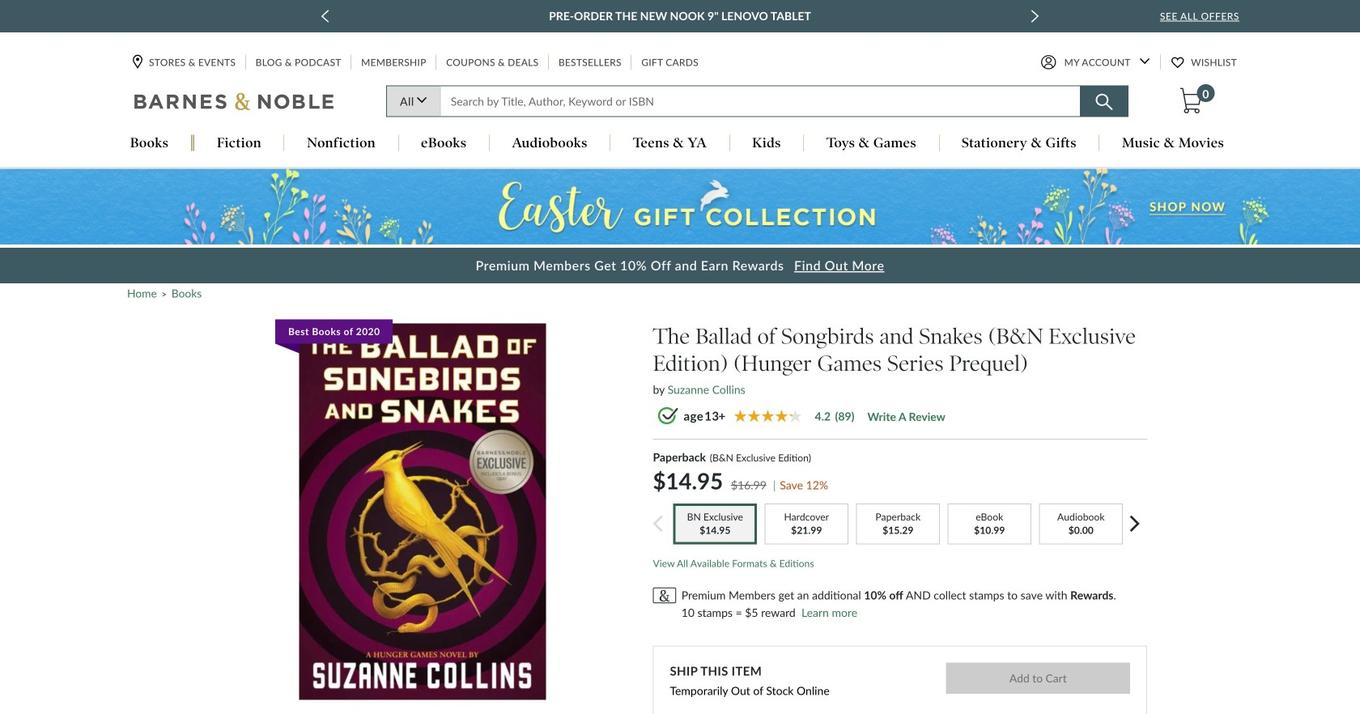 Task type: describe. For each thing, give the bounding box(es) containing it.
cart image
[[1180, 88, 1202, 114]]

user image
[[1041, 55, 1056, 70]]

the ballad of songbirds and snakes (b&n exclusive edition) (hunger games series prequel) image
[[299, 323, 546, 700]]

next slide / item image
[[1031, 10, 1039, 23]]

logo image
[[134, 92, 335, 115]]

easter gift collection - shop now image
[[0, 169, 1360, 245]]



Task type: vqa. For each thing, say whether or not it's contained in the screenshot.
main content
yes



Task type: locate. For each thing, give the bounding box(es) containing it.
down arrow image
[[1140, 58, 1150, 64]]

None field
[[440, 85, 1081, 117]]

previous slide / item image
[[321, 10, 329, 23]]

main content
[[0, 168, 1360, 714]]

Search by Title, Author, Keyword or ISBN text field
[[440, 85, 1081, 117]]

None submit
[[946, 663, 1130, 694]]

search image
[[1096, 93, 1113, 110]]



